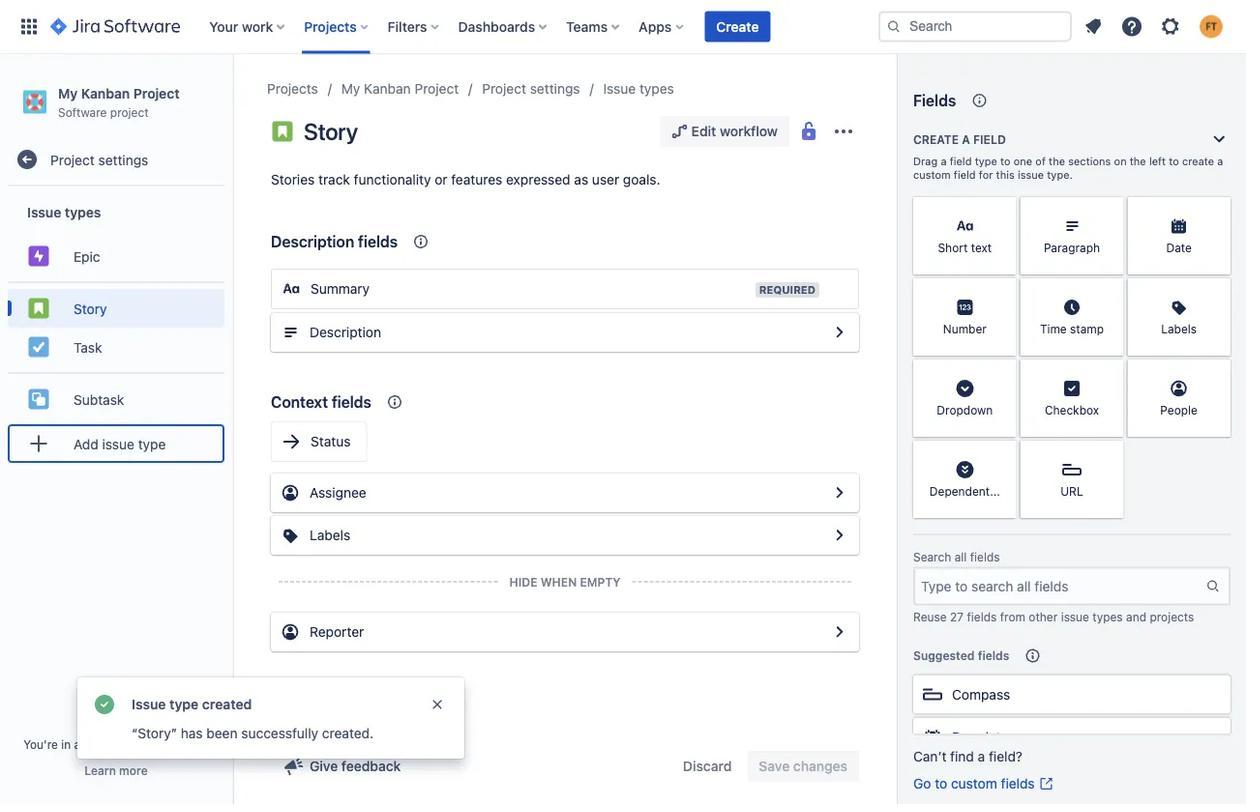 Task type: vqa. For each thing, say whether or not it's contained in the screenshot.
Star KAN board icon
no



Task type: locate. For each thing, give the bounding box(es) containing it.
projects
[[304, 18, 357, 34], [267, 81, 318, 97]]

more information image for short text
[[991, 199, 1015, 223]]

open field configuration image inside assignee button
[[828, 482, 851, 505]]

custom down drag at the right of the page
[[913, 169, 951, 181]]

more information image for labels
[[1205, 281, 1229, 304]]

open field configuration image
[[828, 321, 851, 344], [828, 482, 851, 505], [828, 524, 851, 548], [828, 621, 851, 644]]

1 horizontal spatial issue types
[[603, 81, 674, 97]]

fields right all
[[970, 551, 1000, 565]]

create right apps popup button
[[716, 18, 759, 34]]

the up type. at the right
[[1049, 155, 1065, 168]]

1 horizontal spatial types
[[639, 81, 674, 97]]

group containing issue types
[[8, 187, 224, 475]]

more information image for checkbox
[[1098, 362, 1122, 385]]

1 horizontal spatial settings
[[530, 81, 580, 97]]

edit workflow
[[691, 123, 778, 139]]

feedback
[[341, 759, 401, 775]]

add issue type button
[[8, 425, 224, 464]]

to inside go to custom fields link
[[935, 776, 947, 792]]

0 horizontal spatial issue
[[27, 204, 61, 220]]

0 horizontal spatial project settings link
[[8, 140, 224, 179]]

field up for
[[973, 133, 1006, 146]]

short
[[938, 241, 968, 254]]

this
[[996, 169, 1015, 181]]

edit workflow button
[[660, 116, 789, 147]]

more information image
[[991, 199, 1015, 223], [1098, 199, 1122, 223], [991, 281, 1015, 304], [1098, 281, 1122, 304], [1205, 281, 1229, 304], [991, 362, 1015, 385]]

jira software image
[[50, 15, 180, 38], [50, 15, 180, 38]]

types left and
[[1093, 611, 1123, 624]]

1 horizontal spatial create
[[913, 133, 959, 146]]

more information about the context fields image
[[409, 230, 433, 253], [383, 391, 406, 414]]

project settings down software
[[50, 152, 148, 168]]

1 horizontal spatial more information about the context fields image
[[409, 230, 433, 253]]

1 vertical spatial description
[[310, 325, 381, 341]]

1 vertical spatial issue types
[[27, 204, 101, 220]]

1 horizontal spatial project
[[170, 738, 209, 752]]

1 the from the left
[[1049, 155, 1065, 168]]

the
[[1049, 155, 1065, 168], [1130, 155, 1146, 168]]

help image
[[1120, 15, 1144, 38]]

issue types up epic
[[27, 204, 101, 220]]

type down subtask link
[[138, 436, 166, 452]]

0 horizontal spatial create
[[716, 18, 759, 34]]

1 group from the top
[[8, 187, 224, 475]]

more information image for number
[[991, 281, 1015, 304]]

1 vertical spatial type
[[138, 436, 166, 452]]

sidebar navigation image
[[211, 77, 253, 116]]

can't
[[913, 749, 947, 765]]

0 vertical spatial project settings link
[[482, 77, 580, 101]]

1 horizontal spatial my
[[341, 81, 360, 97]]

kanban inside my kanban project software project
[[81, 85, 130, 101]]

kanban up software
[[81, 85, 130, 101]]

2 group from the top
[[8, 282, 224, 373]]

more information about the fields image
[[968, 89, 991, 112]]

0 horizontal spatial type
[[138, 436, 166, 452]]

0 horizontal spatial issue types
[[27, 204, 101, 220]]

settings image
[[1159, 15, 1182, 38]]

issue down "teams" 'dropdown button'
[[603, 81, 636, 97]]

issue inside drag a field type to one of the sections on the left to create a custom field for this issue type.
[[1018, 169, 1044, 181]]

field?
[[989, 749, 1023, 765]]

1 horizontal spatial issue
[[1018, 169, 1044, 181]]

a
[[962, 133, 970, 146], [941, 155, 947, 168], [1217, 155, 1223, 168], [74, 738, 81, 752], [978, 749, 985, 765]]

issue for issue types link
[[603, 81, 636, 97]]

story up track
[[304, 118, 358, 145]]

projects right work
[[304, 18, 357, 34]]

1 vertical spatial project settings link
[[8, 140, 224, 179]]

0 vertical spatial issue
[[1018, 169, 1044, 181]]

0 horizontal spatial labels
[[310, 528, 350, 544]]

assignee button
[[271, 474, 859, 513]]

go to custom fields link
[[913, 775, 1054, 794]]

people
[[1160, 403, 1198, 417]]

2 horizontal spatial to
[[1169, 155, 1179, 168]]

type inside button
[[138, 436, 166, 452]]

create inside create button
[[716, 18, 759, 34]]

add
[[74, 436, 98, 452]]

0 horizontal spatial more information about the context fields image
[[383, 391, 406, 414]]

2 vertical spatial types
[[1093, 611, 1123, 624]]

1 horizontal spatial kanban
[[364, 81, 411, 97]]

1 horizontal spatial project settings
[[482, 81, 580, 97]]

epic
[[74, 248, 100, 264]]

search all fields
[[913, 551, 1000, 565]]

your work button
[[203, 11, 292, 42]]

1 open field configuration image from the top
[[828, 321, 851, 344]]

0 horizontal spatial to
[[935, 776, 947, 792]]

issue inside add issue type button
[[102, 436, 134, 452]]

type inside drag a field type to one of the sections on the left to create a custom field for this issue type.
[[975, 155, 997, 168]]

your
[[209, 18, 238, 34]]

due
[[952, 729, 977, 745]]

open field configuration image for labels
[[828, 524, 851, 548]]

project settings down dashboards dropdown button at the top left
[[482, 81, 580, 97]]

issue types down apps
[[603, 81, 674, 97]]

kanban
[[364, 81, 411, 97], [81, 85, 130, 101]]

apps button
[[633, 11, 691, 42]]

all
[[955, 551, 967, 565]]

open field configuration image inside description button
[[828, 321, 851, 344]]

description down summary at left
[[310, 325, 381, 341]]

1 vertical spatial settings
[[98, 152, 148, 168]]

project inside my kanban project software project
[[133, 85, 180, 101]]

more information image for people
[[1205, 362, 1229, 385]]

project settings link
[[482, 77, 580, 101], [8, 140, 224, 179]]

2 horizontal spatial issue
[[603, 81, 636, 97]]

0 horizontal spatial project
[[110, 105, 149, 119]]

projects inside dropdown button
[[304, 18, 357, 34]]

group
[[8, 187, 224, 475], [8, 282, 224, 373]]

1 vertical spatial project
[[170, 738, 209, 752]]

type up for
[[975, 155, 997, 168]]

on
[[1114, 155, 1127, 168]]

banner
[[0, 0, 1246, 54]]

custom
[[913, 169, 951, 181], [951, 776, 997, 792]]

create button
[[705, 11, 771, 42]]

settings
[[530, 81, 580, 97], [98, 152, 148, 168]]

issue right add
[[102, 436, 134, 452]]

description inside button
[[310, 325, 381, 341]]

0 horizontal spatial my
[[58, 85, 78, 101]]

more information about the context fields image down functionality
[[409, 230, 433, 253]]

group containing story
[[8, 282, 224, 373]]

edit
[[691, 123, 716, 139]]

to
[[1000, 155, 1011, 168], [1169, 155, 1179, 168], [935, 776, 947, 792]]

project right software
[[110, 105, 149, 119]]

0 horizontal spatial the
[[1049, 155, 1065, 168]]

issue inside group
[[27, 204, 61, 220]]

0 vertical spatial description
[[271, 233, 354, 251]]

0 vertical spatial project settings
[[482, 81, 580, 97]]

create
[[716, 18, 759, 34], [913, 133, 959, 146]]

open field configuration image for assignee
[[828, 482, 851, 505]]

labels down "date"
[[1161, 322, 1197, 336]]

success image
[[93, 694, 116, 717]]

create
[[1182, 155, 1214, 168]]

0 vertical spatial story
[[304, 118, 358, 145]]

my for my kanban project software project
[[58, 85, 78, 101]]

1 vertical spatial story
[[74, 301, 107, 317]]

1 horizontal spatial the
[[1130, 155, 1146, 168]]

1 vertical spatial issue
[[27, 204, 61, 220]]

my kanban project
[[341, 81, 459, 97]]

more information about the context fields image for description fields
[[409, 230, 433, 253]]

1 vertical spatial projects
[[267, 81, 318, 97]]

issue right the other
[[1061, 611, 1089, 624]]

1 horizontal spatial to
[[1000, 155, 1011, 168]]

issue
[[1018, 169, 1044, 181], [102, 436, 134, 452], [1061, 611, 1089, 624]]

my right projects link
[[341, 81, 360, 97]]

project down issue type created
[[170, 738, 209, 752]]

fields up summary at left
[[358, 233, 398, 251]]

for
[[979, 169, 993, 181]]

0 vertical spatial create
[[716, 18, 759, 34]]

projects up issue type icon
[[267, 81, 318, 97]]

2 open field configuration image from the top
[[828, 482, 851, 505]]

issue types link
[[603, 77, 674, 101]]

to right 'go'
[[935, 776, 947, 792]]

filters
[[388, 18, 427, 34]]

the right on
[[1130, 155, 1146, 168]]

kanban for my kanban project
[[364, 81, 411, 97]]

more information about the context fields image right the context fields
[[383, 391, 406, 414]]

field down "create a field"
[[950, 155, 972, 168]]

description
[[271, 233, 354, 251], [310, 325, 381, 341]]

a right in
[[74, 738, 81, 752]]

can't find a field?
[[913, 749, 1023, 765]]

3 open field configuration image from the top
[[828, 524, 851, 548]]

project settings link down my kanban project software project
[[8, 140, 224, 179]]

more information image
[[1205, 199, 1229, 223], [1098, 362, 1122, 385], [1205, 362, 1229, 385], [991, 443, 1015, 466]]

settings down my kanban project software project
[[98, 152, 148, 168]]

dismiss image
[[430, 698, 445, 713]]

types up epic
[[65, 204, 101, 220]]

0 horizontal spatial project settings
[[50, 152, 148, 168]]

1 vertical spatial field
[[950, 155, 972, 168]]

goals.
[[623, 172, 660, 188]]

1 horizontal spatial labels
[[1161, 322, 1197, 336]]

0 vertical spatial custom
[[913, 169, 951, 181]]

project
[[415, 81, 459, 97], [482, 81, 526, 97], [133, 85, 180, 101], [50, 152, 95, 168]]

2 vertical spatial issue
[[1061, 611, 1089, 624]]

created.
[[322, 726, 374, 742]]

0 horizontal spatial issue
[[102, 436, 134, 452]]

0 vertical spatial types
[[639, 81, 674, 97]]

has
[[181, 726, 203, 742]]

0 vertical spatial projects
[[304, 18, 357, 34]]

2 horizontal spatial types
[[1093, 611, 1123, 624]]

story up the task
[[74, 301, 107, 317]]

"story" has been successfully created.
[[132, 726, 374, 742]]

drag a field type to one of the sections on the left to create a custom field for this issue type.
[[913, 155, 1223, 181]]

time stamp
[[1040, 322, 1104, 336]]

create up drag at the right of the page
[[913, 133, 959, 146]]

1 horizontal spatial story
[[304, 118, 358, 145]]

fields
[[358, 233, 398, 251], [332, 393, 371, 412], [970, 551, 1000, 565], [967, 611, 997, 624], [978, 650, 1009, 663], [1001, 776, 1035, 792]]

field left for
[[954, 169, 976, 181]]

due date
[[952, 729, 1008, 745]]

1 vertical spatial create
[[913, 133, 959, 146]]

issue up "story"
[[132, 697, 166, 713]]

when
[[541, 576, 577, 589]]

context fields
[[271, 393, 371, 412]]

primary element
[[12, 0, 878, 54]]

project settings
[[482, 81, 580, 97], [50, 152, 148, 168]]

0 horizontal spatial types
[[65, 204, 101, 220]]

kanban down filters
[[364, 81, 411, 97]]

project down software
[[50, 152, 95, 168]]

a down the more information about the fields image
[[962, 133, 970, 146]]

my inside my kanban project software project
[[58, 85, 78, 101]]

0 vertical spatial project
[[110, 105, 149, 119]]

features
[[451, 172, 502, 188]]

description up summary at left
[[271, 233, 354, 251]]

learn more button
[[84, 763, 148, 779]]

2 vertical spatial issue
[[132, 697, 166, 713]]

1 vertical spatial custom
[[951, 776, 997, 792]]

1 vertical spatial more information about the context fields image
[[383, 391, 406, 414]]

issue up "epic" link on the top left of the page
[[27, 204, 61, 220]]

1 vertical spatial issue
[[102, 436, 134, 452]]

settings down teams
[[530, 81, 580, 97]]

0 vertical spatial issue
[[603, 81, 636, 97]]

0 vertical spatial issue types
[[603, 81, 674, 97]]

project settings link down dashboards dropdown button at the top left
[[482, 77, 580, 101]]

empty
[[580, 576, 621, 589]]

more information image for time stamp
[[1098, 281, 1122, 304]]

custom down can't find a field?
[[951, 776, 997, 792]]

you're
[[23, 738, 58, 752]]

description for description fields
[[271, 233, 354, 251]]

0 vertical spatial type
[[975, 155, 997, 168]]

project left sidebar navigation icon at left top
[[133, 85, 180, 101]]

0 horizontal spatial story
[[74, 301, 107, 317]]

type up has at the bottom left of the page
[[169, 697, 199, 713]]

notifications image
[[1082, 15, 1105, 38]]

text
[[971, 241, 992, 254]]

more options image
[[832, 120, 855, 143]]

1 horizontal spatial project settings link
[[482, 77, 580, 101]]

issue inside issue types link
[[603, 81, 636, 97]]

to up this
[[1000, 155, 1011, 168]]

add issue type image
[[27, 433, 50, 456]]

1 horizontal spatial type
[[169, 697, 199, 713]]

issue types inside group
[[27, 204, 101, 220]]

and
[[1126, 611, 1146, 624]]

open field configuration image inside labels button
[[828, 524, 851, 548]]

custom inside drag a field type to one of the sections on the left to create a custom field for this issue type.
[[913, 169, 951, 181]]

create for create a field
[[913, 133, 959, 146]]

4 open field configuration image from the top
[[828, 621, 851, 644]]

1 vertical spatial labels
[[310, 528, 350, 544]]

search
[[913, 551, 951, 565]]

a right drag at the right of the page
[[941, 155, 947, 168]]

expressed
[[506, 172, 570, 188]]

0 vertical spatial more information about the context fields image
[[409, 230, 433, 253]]

learn
[[84, 764, 116, 778]]

0 horizontal spatial kanban
[[81, 85, 130, 101]]

types down apps popup button
[[639, 81, 674, 97]]

2 horizontal spatial type
[[975, 155, 997, 168]]

my
[[341, 81, 360, 97], [58, 85, 78, 101]]

issue types
[[603, 81, 674, 97], [27, 204, 101, 220]]

my up software
[[58, 85, 78, 101]]

labels
[[1161, 322, 1197, 336], [310, 528, 350, 544]]

as
[[574, 172, 588, 188]]

issue down one
[[1018, 169, 1044, 181]]

0 vertical spatial field
[[973, 133, 1006, 146]]

subtask
[[74, 392, 124, 408]]

go
[[913, 776, 931, 792]]

to right left
[[1169, 155, 1179, 168]]

types
[[639, 81, 674, 97], [65, 204, 101, 220], [1093, 611, 1123, 624]]

open field configuration image inside "reporter" button
[[828, 621, 851, 644]]

fields left this link will be opened in a new tab icon
[[1001, 776, 1035, 792]]

labels down "assignee"
[[310, 528, 350, 544]]



Task type: describe. For each thing, give the bounding box(es) containing it.
projects for projects link
[[267, 81, 318, 97]]

open field configuration image for description
[[828, 321, 851, 344]]

open field configuration image for reporter
[[828, 621, 851, 644]]

add issue type
[[74, 436, 166, 452]]

Type to search all fields text field
[[915, 569, 1205, 604]]

task link
[[8, 328, 224, 367]]

type.
[[1047, 169, 1073, 181]]

a right create
[[1217, 155, 1223, 168]]

software
[[58, 105, 107, 119]]

description fields
[[271, 233, 398, 251]]

fields left more information about the suggested fields icon
[[978, 650, 1009, 663]]

left
[[1149, 155, 1166, 168]]

epic link
[[8, 237, 224, 276]]

issue types for group containing issue types
[[27, 204, 101, 220]]

more
[[119, 764, 148, 778]]

more information image for paragraph
[[1098, 199, 1122, 223]]

from
[[1000, 611, 1025, 624]]

other
[[1029, 611, 1058, 624]]

0 horizontal spatial settings
[[98, 152, 148, 168]]

workflow
[[720, 123, 778, 139]]

create for create
[[716, 18, 759, 34]]

issue for group containing issue types
[[27, 204, 61, 220]]

story link
[[8, 289, 224, 328]]

paragraph
[[1044, 241, 1100, 254]]

drag
[[913, 155, 938, 168]]

you're in a team-managed project
[[23, 738, 209, 752]]

dropdown
[[937, 403, 993, 417]]

2 vertical spatial field
[[954, 169, 976, 181]]

discard button
[[671, 752, 743, 783]]

user
[[592, 172, 619, 188]]

more information image for date
[[1205, 199, 1229, 223]]

2 the from the left
[[1130, 155, 1146, 168]]

1 vertical spatial project settings
[[50, 152, 148, 168]]

my kanban project link
[[341, 77, 459, 101]]

project down dashboards dropdown button at the top left
[[482, 81, 526, 97]]

find
[[950, 749, 974, 765]]

my for my kanban project
[[341, 81, 360, 97]]

banner containing your work
[[0, 0, 1246, 54]]

project inside my kanban project software project
[[110, 105, 149, 119]]

managed
[[117, 738, 167, 752]]

1 horizontal spatial issue
[[132, 697, 166, 713]]

appswitcher icon image
[[17, 15, 41, 38]]

issue types for issue types link
[[603, 81, 674, 97]]

discard
[[683, 759, 732, 775]]

stories track functionality or features expressed as user goals.
[[271, 172, 660, 188]]

dependent ...
[[930, 485, 1000, 498]]

description for description
[[310, 325, 381, 341]]

fields right "27" at the bottom right of the page
[[967, 611, 997, 624]]

2 vertical spatial type
[[169, 697, 199, 713]]

more information about the context fields image for context fields
[[383, 391, 406, 414]]

suggested fields
[[913, 650, 1009, 663]]

reporter button
[[271, 613, 859, 652]]

story inside group
[[74, 301, 107, 317]]

0 vertical spatial labels
[[1161, 322, 1197, 336]]

go to custom fields
[[913, 776, 1035, 792]]

one
[[1014, 155, 1032, 168]]

create a field
[[913, 133, 1006, 146]]

due date button
[[913, 718, 1231, 757]]

been
[[206, 726, 238, 742]]

work
[[242, 18, 273, 34]]

give
[[310, 759, 338, 775]]

url
[[1061, 485, 1083, 498]]

fields
[[913, 91, 956, 110]]

this link will be opened in a new tab image
[[1039, 777, 1054, 792]]

field for create
[[973, 133, 1006, 146]]

projects
[[1150, 611, 1194, 624]]

stories
[[271, 172, 315, 188]]

or
[[435, 172, 447, 188]]

time
[[1040, 322, 1067, 336]]

projects for projects dropdown button
[[304, 18, 357, 34]]

assignee
[[310, 485, 366, 501]]

Search field
[[878, 11, 1072, 42]]

more information about the suggested fields image
[[1021, 645, 1044, 668]]

give feedback
[[310, 759, 401, 775]]

"story"
[[132, 726, 177, 742]]

1 vertical spatial types
[[65, 204, 101, 220]]

of
[[1035, 155, 1046, 168]]

functionality
[[354, 172, 431, 188]]

subtask link
[[8, 380, 224, 419]]

issue type created
[[132, 697, 252, 713]]

2 horizontal spatial issue
[[1061, 611, 1089, 624]]

more information image for dropdown
[[991, 362, 1015, 385]]

give feedback button
[[271, 752, 413, 783]]

reporter
[[310, 624, 364, 640]]

kanban for my kanban project software project
[[81, 85, 130, 101]]

issue type icon image
[[271, 120, 294, 143]]

context
[[271, 393, 328, 412]]

in
[[61, 738, 71, 752]]

summary
[[311, 281, 370, 297]]

filters button
[[382, 11, 447, 42]]

required
[[759, 284, 816, 297]]

27
[[950, 611, 964, 624]]

learn more
[[84, 764, 148, 778]]

a right find
[[978, 749, 985, 765]]

my kanban project software project
[[58, 85, 180, 119]]

reuse
[[913, 611, 947, 624]]

track
[[318, 172, 350, 188]]

teams button
[[560, 11, 627, 42]]

description button
[[271, 313, 859, 352]]

0 vertical spatial settings
[[530, 81, 580, 97]]

reuse 27 fields from other issue types and projects
[[913, 611, 1194, 624]]

status
[[311, 434, 351, 450]]

field for drag
[[950, 155, 972, 168]]

successfully
[[241, 726, 318, 742]]

team-
[[84, 738, 117, 752]]

compass
[[952, 687, 1010, 703]]

your work
[[209, 18, 273, 34]]

dashboards
[[458, 18, 535, 34]]

fields up status
[[332, 393, 371, 412]]

projects button
[[298, 11, 376, 42]]

compass button
[[913, 676, 1231, 714]]

created
[[202, 697, 252, 713]]

stamp
[[1070, 322, 1104, 336]]

search image
[[886, 19, 902, 34]]

labels inside button
[[310, 528, 350, 544]]

project down primary element in the top of the page
[[415, 81, 459, 97]]

your profile and settings image
[[1200, 15, 1223, 38]]



